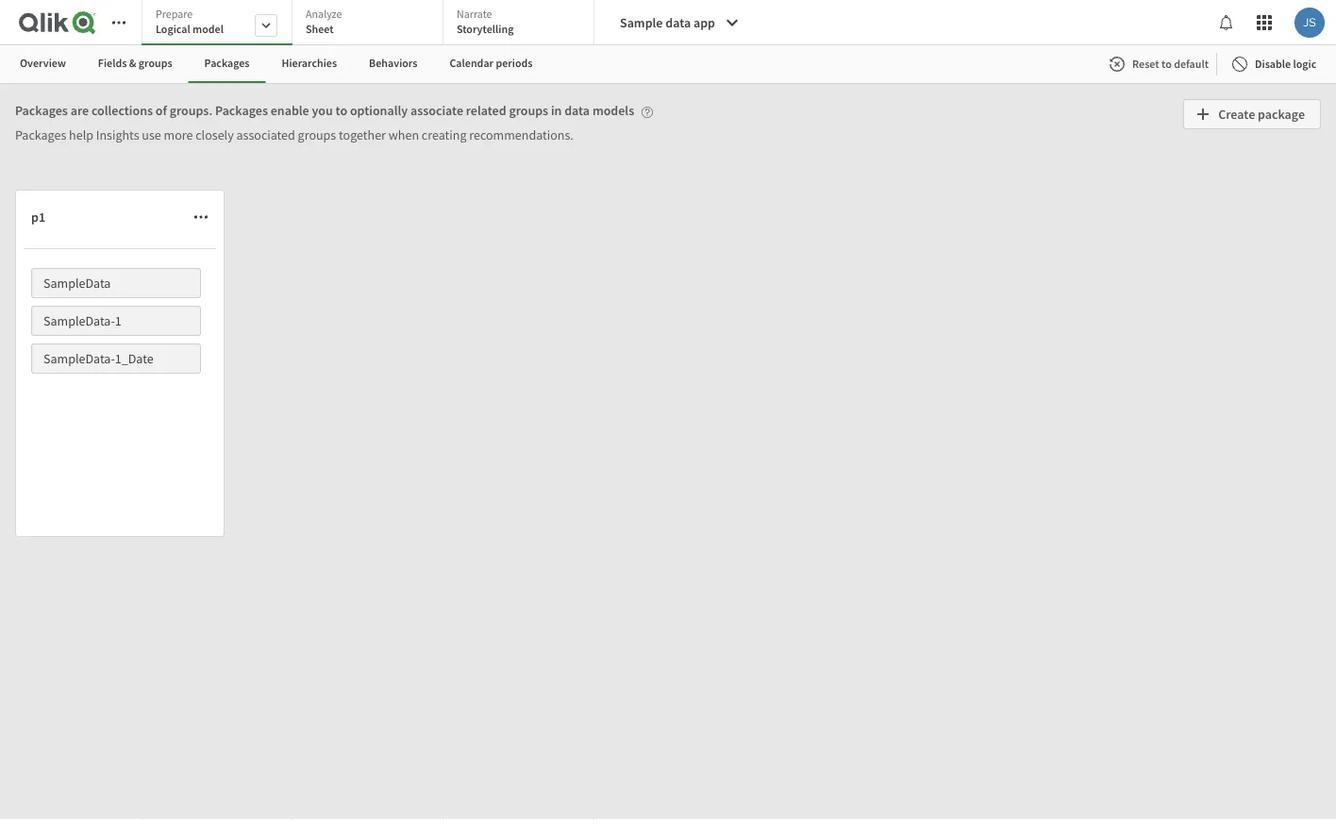 Task type: locate. For each thing, give the bounding box(es) containing it.
storytelling
[[457, 22, 514, 36]]

sample data app button
[[609, 8, 751, 38]]

package card menu image
[[193, 210, 209, 225]]

to
[[1162, 57, 1172, 71], [336, 102, 347, 119]]

data right in
[[565, 102, 590, 119]]

groups down you
[[298, 126, 336, 143]]

prepare
[[156, 7, 193, 21]]

in
[[551, 102, 562, 119]]

create
[[1219, 106, 1255, 123]]

data left app at the top of the page
[[666, 14, 691, 31]]

1 vertical spatial groups
[[509, 102, 548, 119]]

disable
[[1255, 57, 1291, 71]]

sample
[[620, 14, 663, 31]]

sampledata- for 1
[[43, 312, 115, 329]]

list
[[31, 268, 209, 513]]

together
[[339, 126, 386, 143]]

0 horizontal spatial to
[[336, 102, 347, 119]]

create package
[[1219, 106, 1305, 123]]

1 horizontal spatial data
[[666, 14, 691, 31]]

2 sampledata- from the top
[[43, 350, 115, 367]]

hierarchies
[[282, 56, 337, 70]]

packages
[[204, 56, 250, 70], [15, 102, 68, 119], [215, 102, 268, 119], [15, 126, 66, 143]]

1 sampledata- from the top
[[43, 312, 115, 329]]

&
[[129, 56, 136, 70]]

to right you
[[336, 102, 347, 119]]

0 horizontal spatial groups
[[139, 56, 172, 70]]

tab list up "behaviors" at the top left
[[142, 0, 601, 47]]

john smith image
[[1295, 8, 1325, 38]]

1 horizontal spatial to
[[1162, 57, 1172, 71]]

reset to default button
[[1106, 49, 1216, 79]]

groups.
[[170, 102, 213, 119]]

sampledata-
[[43, 312, 115, 329], [43, 350, 115, 367]]

list containing sampledata
[[31, 268, 209, 513]]

1
[[115, 312, 121, 329]]

model
[[193, 22, 224, 36]]

groups up recommendations.
[[509, 102, 548, 119]]

analyze sheet
[[306, 7, 342, 36]]

optionally
[[350, 102, 408, 119]]

tab list
[[142, 0, 601, 47], [4, 45, 668, 83]]

1 vertical spatial sampledata-
[[43, 350, 115, 367]]

packages down model
[[204, 56, 250, 70]]

2 horizontal spatial groups
[[509, 102, 548, 119]]

behaviors
[[369, 56, 418, 70]]

1 horizontal spatial groups
[[298, 126, 336, 143]]

package
[[1258, 106, 1305, 123]]

0 vertical spatial to
[[1162, 57, 1172, 71]]

data inside button
[[666, 14, 691, 31]]

groups right &
[[139, 56, 172, 70]]

creating
[[422, 126, 467, 143]]

to right "reset"
[[1162, 57, 1172, 71]]

packages up associated
[[215, 102, 268, 119]]

0 vertical spatial sampledata-
[[43, 312, 115, 329]]

reset to default
[[1133, 57, 1209, 71]]

associate
[[410, 102, 463, 119]]

data
[[666, 14, 691, 31], [565, 102, 590, 119]]

application
[[0, 0, 1336, 820]]

packages for packages are collections of groups. packages enable you to optionally associate related groups in data models
[[15, 102, 68, 119]]

fields & groups
[[98, 56, 172, 70]]

you
[[312, 102, 333, 119]]

packages button
[[188, 45, 266, 83]]

use
[[142, 126, 161, 143]]

logical
[[156, 22, 190, 36]]

enable
[[271, 102, 309, 119]]

groups
[[139, 56, 172, 70], [509, 102, 548, 119], [298, 126, 336, 143]]

help
[[69, 126, 93, 143]]

packages left the "are"
[[15, 102, 68, 119]]

disable logic
[[1255, 57, 1317, 71]]

0 vertical spatial data
[[666, 14, 691, 31]]

narrate
[[457, 7, 492, 21]]

1_date
[[115, 350, 153, 367]]

sampledata- down sampledata
[[43, 312, 115, 329]]

0 vertical spatial groups
[[139, 56, 172, 70]]

packages for packages
[[204, 56, 250, 70]]

packages inside button
[[204, 56, 250, 70]]

packages are collections of groups. packages enable you to optionally associate related groups in data models
[[15, 102, 634, 119]]

are
[[70, 102, 89, 119]]

tab list containing prepare
[[142, 0, 601, 47]]

0 horizontal spatial data
[[565, 102, 590, 119]]

p1
[[31, 209, 45, 226]]

tab list down sheet
[[4, 45, 668, 83]]

sample data app
[[620, 14, 715, 31]]

associated
[[236, 126, 295, 143]]

packages left help
[[15, 126, 66, 143]]

fields & groups button
[[82, 45, 188, 83]]

sampledata-1
[[43, 312, 121, 329]]

sampledata- down sampledata-1
[[43, 350, 115, 367]]

1 vertical spatial to
[[336, 102, 347, 119]]



Task type: vqa. For each thing, say whether or not it's contained in the screenshot.
"tab list"
yes



Task type: describe. For each thing, give the bounding box(es) containing it.
tab list containing overview
[[4, 45, 668, 83]]

recommendations.
[[469, 126, 574, 143]]

when
[[389, 126, 419, 143]]

prepare logical model
[[156, 7, 224, 36]]

logic
[[1293, 57, 1317, 71]]

analyze
[[306, 7, 342, 21]]

insights
[[96, 126, 139, 143]]

of
[[156, 102, 167, 119]]

groups inside fields & groups button
[[139, 56, 172, 70]]

calendar periods
[[450, 56, 533, 70]]

calendar
[[450, 56, 494, 70]]

related
[[466, 102, 506, 119]]

disable logic button
[[1221, 49, 1332, 79]]

1 vertical spatial data
[[565, 102, 590, 119]]

behaviors button
[[353, 45, 434, 83]]

packages help insights use more closely associated groups together when creating recommendations.
[[15, 126, 574, 143]]

app
[[694, 14, 715, 31]]

reset
[[1133, 57, 1159, 71]]

sampledata
[[43, 275, 111, 292]]

sampledata-1_date
[[43, 350, 153, 367]]

fields
[[98, 56, 127, 70]]

packages for packages help insights use more closely associated groups together when creating recommendations.
[[15, 126, 66, 143]]

collections
[[91, 102, 153, 119]]

application containing sample data app
[[0, 0, 1336, 820]]

sampledata- for 1_date
[[43, 350, 115, 367]]

create package button
[[1184, 99, 1321, 129]]

narrate storytelling
[[457, 7, 514, 36]]

calendar periods button
[[434, 45, 549, 83]]

more
[[164, 126, 193, 143]]

overview button
[[4, 45, 82, 83]]

closely
[[196, 126, 234, 143]]

list inside 'application'
[[31, 268, 209, 513]]

hierarchies button
[[266, 45, 353, 83]]

2 vertical spatial groups
[[298, 126, 336, 143]]

default
[[1174, 57, 1209, 71]]

sheet
[[306, 22, 334, 36]]

models
[[593, 102, 634, 119]]

periods
[[496, 56, 533, 70]]

to inside button
[[1162, 57, 1172, 71]]

overview
[[20, 56, 66, 70]]



